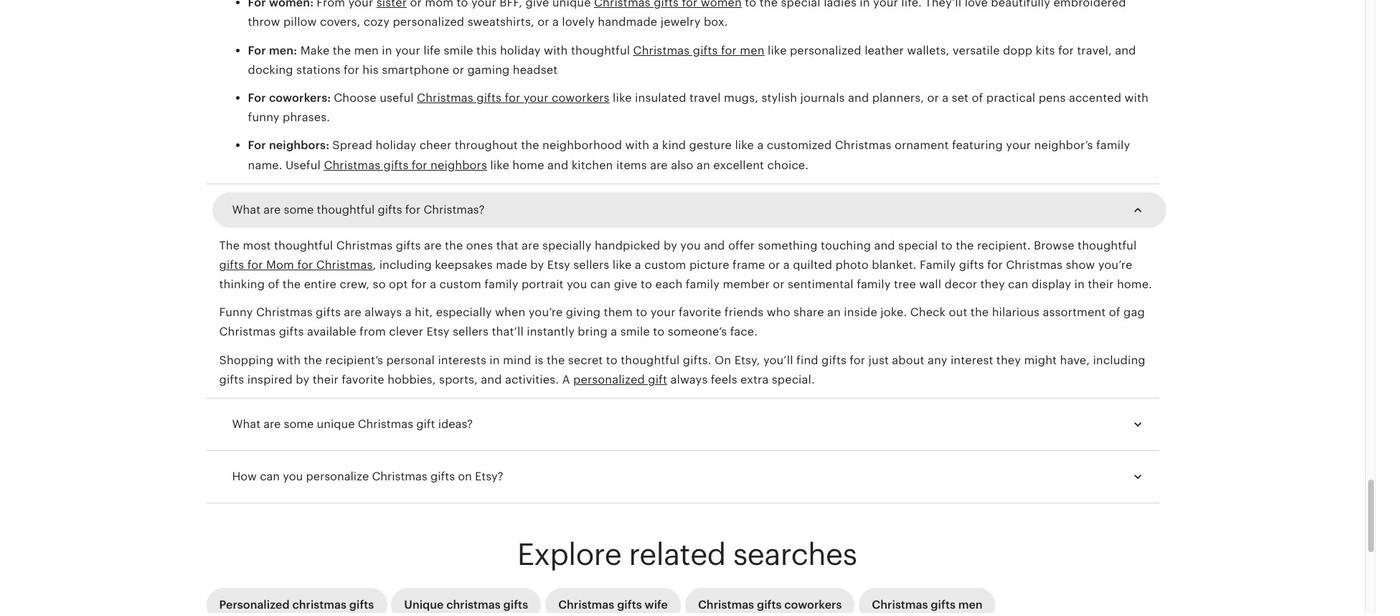 Task type: locate. For each thing, give the bounding box(es) containing it.
sellers
[[574, 258, 610, 272], [453, 326, 489, 339]]

display
[[1032, 278, 1072, 292]]

they left might
[[997, 354, 1021, 367]]

neighbor's
[[1035, 139, 1094, 152]]

you inside dropdown button
[[283, 470, 303, 484]]

0 vertical spatial their
[[1088, 278, 1114, 292]]

in inside shopping with the recipient's personal interests in mind is the secret to thoughtful gifts. on etsy, you'll find gifts for just about any interest they might have, including gifts inspired by their favorite hobbies, sports, and activities. a
[[490, 354, 500, 367]]

like
[[768, 43, 787, 57], [613, 91, 632, 105], [735, 139, 754, 152], [490, 158, 510, 172], [613, 258, 632, 272]]

christmas right personalized
[[292, 599, 347, 612]]

in inside , including keepsakes made by etsy sellers like a custom picture frame or a quilted photo blanket. family gifts for christmas show you're thinking of the entire crew, so opt for a custom family portrait you can give to each family member or sentimental family tree wall decor they can display in their home.
[[1075, 278, 1085, 292]]

2 what from the top
[[232, 418, 261, 431]]

of inside , including keepsakes made by etsy sellers like a custom picture frame or a quilted photo blanket. family gifts for christmas show you're thinking of the entire crew, so opt for a custom family portrait you can give to each family member or sentimental family tree wall decor they can display in their home.
[[268, 278, 280, 292]]

sweatshirts,
[[468, 15, 535, 29]]

1 horizontal spatial special
[[899, 239, 938, 252]]

0 horizontal spatial men
[[354, 43, 379, 57]]

1 horizontal spatial by
[[531, 258, 544, 272]]

you inside the most thoughtful christmas gifts are the ones that are specially handpicked by you and offer something touching and special to the recipient. browse thoughtful gifts for mom for christmas
[[681, 239, 701, 252]]

your inside to the special ladies in your life. they'll love beautifully embroidered throw pillow covers, cozy personalized sweatshirts, or a lovely handmade jewelry box.
[[874, 0, 899, 9]]

they right decor
[[981, 278, 1005, 292]]

0 vertical spatial you're
[[1099, 258, 1133, 272]]

christmas inside , including keepsakes made by etsy sellers like a custom picture frame or a quilted photo blanket. family gifts for christmas show you're thinking of the entire crew, so opt for a custom family portrait you can give to each family member or sentimental family tree wall decor they can display in their home.
[[1007, 258, 1063, 272]]

0 horizontal spatial christmas
[[292, 599, 347, 612]]

1 vertical spatial special
[[899, 239, 938, 252]]

1 what from the top
[[232, 203, 261, 217]]

1 vertical spatial by
[[531, 258, 544, 272]]

0 horizontal spatial etsy
[[427, 326, 450, 339]]

1 vertical spatial you're
[[529, 306, 563, 320]]

including up opt
[[379, 258, 432, 272]]

their inside shopping with the recipient's personal interests in mind is the secret to thoughtful gifts. on etsy, you'll find gifts for just about any interest they might have, including gifts inspired by their favorite hobbies, sports, and activities. a
[[313, 373, 339, 387]]

0 vertical spatial by
[[664, 239, 678, 252]]

what for what are some unique christmas gift ideas?
[[232, 418, 261, 431]]

gifts.
[[683, 354, 712, 367]]

for right opt
[[411, 278, 427, 292]]

gift up what are some unique christmas gift ideas? dropdown button on the bottom of the page
[[648, 373, 668, 387]]

by inside , including keepsakes made by etsy sellers like a custom picture frame or a quilted photo blanket. family gifts for christmas show you're thinking of the entire crew, so opt for a custom family portrait you can give to each family member or sentimental family tree wall decor they can display in their home.
[[531, 258, 544, 272]]

mind
[[503, 354, 532, 367]]

1 horizontal spatial you
[[567, 278, 588, 292]]

that'll
[[492, 326, 524, 339]]

2 vertical spatial personalized
[[574, 373, 645, 387]]

or inside to the special ladies in your life. they'll love beautifully embroidered throw pillow covers, cozy personalized sweatshirts, or a lovely handmade jewelry box.
[[538, 15, 550, 29]]

with right accented
[[1125, 91, 1149, 105]]

0 vertical spatial etsy
[[547, 258, 571, 272]]

0 horizontal spatial you
[[283, 470, 303, 484]]

and inside like insulated travel mugs, stylish journals and planners, or a set of practical pens accented with funny phrases.
[[848, 91, 870, 105]]

the right 'out'
[[971, 306, 989, 320]]

to up christmas gifts for men 'link'
[[745, 0, 757, 9]]

0 horizontal spatial special
[[781, 0, 821, 9]]

gifts inside , including keepsakes made by etsy sellers like a custom picture frame or a quilted photo blanket. family gifts for christmas show you're thinking of the entire crew, so opt for a custom family portrait you can give to each family member or sentimental family tree wall decor they can display in their home.
[[960, 258, 985, 272]]

1 horizontal spatial their
[[1088, 278, 1114, 292]]

christmas gifts men
[[872, 599, 983, 612]]

1 horizontal spatial an
[[828, 306, 841, 320]]

you're up instantly
[[529, 306, 563, 320]]

you inside , including keepsakes made by etsy sellers like a custom picture frame or a quilted photo blanket. family gifts for christmas show you're thinking of the entire crew, so opt for a custom family portrait you can give to each family member or sentimental family tree wall decor they can display in their home.
[[567, 278, 588, 292]]

in right "ladies"
[[860, 0, 871, 9]]

your inside funny christmas gifts are always a hit, especially when you're giving them to your favorite friends who share an inside joke. check out the hilarious assortment of gag christmas gifts available from clever etsy sellers that'll instantly bring a smile to someone's face.
[[651, 306, 676, 320]]

0 vertical spatial favorite
[[679, 306, 722, 320]]

an right share
[[828, 306, 841, 320]]

1 vertical spatial including
[[1094, 354, 1146, 367]]

like inside , including keepsakes made by etsy sellers like a custom picture frame or a quilted photo blanket. family gifts for christmas show you're thinking of the entire crew, so opt for a custom family portrait you can give to each family member or sentimental family tree wall decor they can display in their home.
[[613, 258, 632, 272]]

1 vertical spatial they
[[997, 354, 1021, 367]]

wall
[[920, 278, 942, 292]]

1 vertical spatial gift
[[417, 418, 435, 431]]

0 vertical spatial of
[[972, 91, 984, 105]]

favorite up the someone's
[[679, 306, 722, 320]]

always down gifts.
[[671, 373, 708, 387]]

recipient's
[[325, 354, 383, 367]]

a down handpicked
[[635, 258, 642, 272]]

1 christmas from the left
[[292, 599, 347, 612]]

some for unique
[[284, 418, 314, 431]]

2 christmas from the left
[[447, 599, 501, 612]]

0 horizontal spatial by
[[296, 373, 310, 387]]

to right give
[[641, 278, 653, 292]]

1 horizontal spatial you're
[[1099, 258, 1133, 272]]

gifts
[[693, 43, 718, 57], [477, 91, 502, 105], [384, 158, 409, 172], [378, 203, 402, 217], [396, 239, 421, 252], [219, 258, 244, 272], [960, 258, 985, 272], [316, 306, 341, 320], [279, 326, 304, 339], [822, 354, 847, 367], [219, 373, 244, 387], [431, 470, 455, 484], [349, 599, 374, 612], [504, 599, 528, 612], [617, 599, 642, 612], [757, 599, 782, 612], [931, 599, 956, 612]]

personalize
[[306, 470, 369, 484]]

2 horizontal spatial by
[[664, 239, 678, 252]]

1 vertical spatial some
[[284, 418, 314, 431]]

extra
[[741, 373, 769, 387]]

of right set
[[972, 91, 984, 105]]

0 horizontal spatial their
[[313, 373, 339, 387]]

a left lovely
[[553, 15, 559, 29]]

how can you personalize christmas gifts on etsy?
[[232, 470, 504, 484]]

0 vertical spatial an
[[697, 158, 711, 172]]

or left set
[[928, 91, 939, 105]]

are down inspired on the left of page
[[264, 418, 281, 431]]

or inside like personalized leather wallets, versatile dopp kits for travel, and docking stations for his smartphone or gaming headset
[[453, 63, 464, 77]]

they inside , including keepsakes made by etsy sellers like a custom picture frame or a quilted photo blanket. family gifts for christmas show you're thinking of the entire crew, so opt for a custom family portrait you can give to each family member or sentimental family tree wall decor they can display in their home.
[[981, 278, 1005, 292]]

also
[[671, 158, 694, 172]]

what are some unique christmas gift ideas?
[[232, 418, 473, 431]]

0 horizontal spatial can
[[260, 470, 280, 484]]

1 some from the top
[[284, 203, 314, 217]]

are up the 'most'
[[264, 203, 281, 217]]

0 horizontal spatial you're
[[529, 306, 563, 320]]

the up keepsakes
[[445, 239, 463, 252]]

to inside to the special ladies in your life. they'll love beautifully embroidered throw pillow covers, cozy personalized sweatshirts, or a lovely handmade jewelry box.
[[745, 0, 757, 9]]

christmas inside spread holiday cheer throughout the neighborhood with a kind gesture like a customized christmas ornament featuring your neighbor's family name. useful
[[835, 139, 892, 152]]

smile down 'them'
[[621, 326, 650, 339]]

choose
[[334, 91, 377, 105]]

their down show
[[1088, 278, 1114, 292]]

are left also
[[650, 158, 668, 172]]

what inside dropdown button
[[232, 418, 261, 431]]

0 vertical spatial for
[[248, 43, 266, 57]]

someone's
[[668, 326, 727, 339]]

1 vertical spatial what
[[232, 418, 261, 431]]

picture
[[690, 258, 730, 272]]

a inside like insulated travel mugs, stylish journals and planners, or a set of practical pens accented with funny phrases.
[[943, 91, 949, 105]]

touching
[[821, 239, 871, 252]]

ones
[[466, 239, 493, 252]]

like down throughout
[[490, 158, 510, 172]]

1 vertical spatial their
[[313, 373, 339, 387]]

1 vertical spatial etsy
[[427, 326, 450, 339]]

smile inside funny christmas gifts are always a hit, especially when you're giving them to your favorite friends who share an inside joke. check out the hilarious assortment of gag christmas gifts available from clever etsy sellers that'll instantly bring a smile to someone's face.
[[621, 326, 650, 339]]

0 horizontal spatial including
[[379, 258, 432, 272]]

personalized gift always feels extra special.
[[574, 373, 815, 387]]

etsy down 'specially'
[[547, 258, 571, 272]]

a inside to the special ladies in your life. they'll love beautifully embroidered throw pillow covers, cozy personalized sweatshirts, or a lovely handmade jewelry box.
[[553, 15, 559, 29]]

0 horizontal spatial favorite
[[342, 373, 385, 387]]

for down cheer
[[412, 158, 428, 172]]

including inside , including keepsakes made by etsy sellers like a custom picture frame or a quilted photo blanket. family gifts for christmas show you're thinking of the entire crew, so opt for a custom family portrait you can give to each family member or sentimental family tree wall decor they can display in their home.
[[379, 258, 432, 272]]

can right how
[[260, 470, 280, 484]]

kind
[[662, 139, 686, 152]]

ornament
[[895, 139, 949, 152]]

1 horizontal spatial christmas
[[447, 599, 501, 612]]

personalized
[[219, 599, 290, 612]]

some inside what are some unique christmas gift ideas? dropdown button
[[284, 418, 314, 431]]

special up family
[[899, 239, 938, 252]]

cheer
[[420, 139, 452, 152]]

0 vertical spatial some
[[284, 203, 314, 217]]

2 horizontal spatial of
[[1110, 306, 1121, 320]]

gifts inside dropdown button
[[378, 203, 402, 217]]

useful
[[380, 91, 414, 105]]

personalized down the 'secret'
[[574, 373, 645, 387]]

your inside spread holiday cheer throughout the neighborhood with a kind gesture like a customized christmas ornament featuring your neighbor's family name. useful
[[1007, 139, 1032, 152]]

holiday inside spread holiday cheer throughout the neighborhood with a kind gesture like a customized christmas ornament featuring your neighbor's family name. useful
[[376, 139, 417, 152]]

sellers down especially
[[453, 326, 489, 339]]

for inside what are some thoughtful gifts for christmas? dropdown button
[[405, 203, 421, 217]]

an down "gesture"
[[697, 158, 711, 172]]

travel
[[690, 91, 721, 105]]

and
[[1116, 43, 1137, 57], [848, 91, 870, 105], [548, 158, 569, 172], [704, 239, 725, 252], [875, 239, 896, 252], [481, 373, 502, 387]]

gift left 'ideas?'
[[417, 418, 435, 431]]

instantly
[[527, 326, 575, 339]]

in left the mind
[[490, 354, 500, 367]]

special inside to the special ladies in your life. they'll love beautifully embroidered throw pillow covers, cozy personalized sweatshirts, or a lovely handmade jewelry box.
[[781, 0, 821, 9]]

you up giving
[[567, 278, 588, 292]]

just
[[869, 354, 889, 367]]

0 horizontal spatial smile
[[444, 43, 474, 57]]

christmas gifts for men link
[[634, 43, 765, 57]]

by up , including keepsakes made by etsy sellers like a custom picture frame or a quilted photo blanket. family gifts for christmas show you're thinking of the entire crew, so opt for a custom family portrait you can give to each family member or sentimental family tree wall decor they can display in their home.
[[664, 239, 678, 252]]

holiday up headset
[[500, 43, 541, 57]]

some inside what are some thoughtful gifts for christmas? dropdown button
[[284, 203, 314, 217]]

of
[[972, 91, 984, 105], [268, 278, 280, 292], [1110, 306, 1121, 320]]

the left "ladies"
[[760, 0, 778, 9]]

2 for from the top
[[248, 91, 266, 105]]

2 vertical spatial of
[[1110, 306, 1121, 320]]

you're up home.
[[1099, 258, 1133, 272]]

a left set
[[943, 91, 949, 105]]

etsy down hit, on the left
[[427, 326, 450, 339]]

opt
[[389, 278, 408, 292]]

like up give
[[613, 258, 632, 272]]

coworkers inside the learn more about christmas gifts "tab panel"
[[552, 91, 610, 105]]

0 vertical spatial custom
[[645, 258, 687, 272]]

giving
[[566, 306, 601, 320]]

hit,
[[415, 306, 433, 320]]

1 horizontal spatial including
[[1094, 354, 1146, 367]]

etsy
[[547, 258, 571, 272], [427, 326, 450, 339]]

like up excellent
[[735, 139, 754, 152]]

holiday
[[500, 43, 541, 57], [376, 139, 417, 152]]

1 horizontal spatial personalized
[[574, 373, 645, 387]]

accented
[[1069, 91, 1122, 105]]

are inside funny christmas gifts are always a hit, especially when you're giving them to your favorite friends who share an inside joke. check out the hilarious assortment of gag christmas gifts available from clever etsy sellers that'll instantly bring a smile to someone's face.
[[344, 306, 362, 320]]

throw
[[248, 15, 280, 29]]

with up inspired on the left of page
[[277, 354, 301, 367]]

coworkers down searches
[[785, 599, 842, 612]]

your left life.
[[874, 0, 899, 9]]

0 horizontal spatial custom
[[440, 278, 482, 292]]

custom
[[645, 258, 687, 272], [440, 278, 482, 292]]

some down useful
[[284, 203, 314, 217]]

and right sports,
[[481, 373, 502, 387]]

0 horizontal spatial gift
[[417, 418, 435, 431]]

a left hit, on the left
[[405, 306, 412, 320]]

1 vertical spatial sellers
[[453, 326, 489, 339]]

ladies
[[824, 0, 857, 9]]

like insulated travel mugs, stylish journals and planners, or a set of practical pens accented with funny phrases.
[[248, 91, 1149, 124]]

are up 'from'
[[344, 306, 362, 320]]

for up entire at the top left
[[297, 258, 313, 272]]

or
[[538, 15, 550, 29], [453, 63, 464, 77], [928, 91, 939, 105], [769, 258, 781, 272], [773, 278, 785, 292]]

and right travel,
[[1116, 43, 1137, 57]]

by right inspired on the left of page
[[296, 373, 310, 387]]

to
[[745, 0, 757, 9], [942, 239, 953, 252], [641, 278, 653, 292], [636, 306, 648, 320], [653, 326, 665, 339], [606, 354, 618, 367]]

are inside dropdown button
[[264, 418, 281, 431]]

1 horizontal spatial always
[[671, 373, 708, 387]]

0 horizontal spatial coworkers
[[552, 91, 610, 105]]

smile right life
[[444, 43, 474, 57]]

family inside spread holiday cheer throughout the neighborhood with a kind gesture like a customized christmas ornament featuring your neighbor's family name. useful
[[1097, 139, 1131, 152]]

and right journals
[[848, 91, 870, 105]]

with inside like insulated travel mugs, stylish journals and planners, or a set of practical pens accented with funny phrases.
[[1125, 91, 1149, 105]]

thoughtful inside shopping with the recipient's personal interests in mind is the secret to thoughtful gifts. on etsy, you'll find gifts for just about any interest they might have, including gifts inspired by their favorite hobbies, sports, and activities. a
[[621, 354, 680, 367]]

men
[[354, 43, 379, 57], [740, 43, 765, 57], [959, 599, 983, 612]]

1 vertical spatial smile
[[621, 326, 650, 339]]

or left lovely
[[538, 15, 550, 29]]

0 horizontal spatial personalized
[[393, 15, 465, 29]]

1 horizontal spatial of
[[972, 91, 984, 105]]

or up who
[[773, 278, 785, 292]]

their inside , including keepsakes made by etsy sellers like a custom picture frame or a quilted photo blanket. family gifts for christmas show you're thinking of the entire crew, so opt for a custom family portrait you can give to each family member or sentimental family tree wall decor they can display in their home.
[[1088, 278, 1114, 292]]

0 horizontal spatial of
[[268, 278, 280, 292]]

0 vertical spatial coworkers
[[552, 91, 610, 105]]

0 vertical spatial what
[[232, 203, 261, 217]]

1 horizontal spatial favorite
[[679, 306, 722, 320]]

to right 'them'
[[636, 306, 648, 320]]

explore
[[517, 538, 622, 572]]

0 horizontal spatial sellers
[[453, 326, 489, 339]]

0 vertical spatial holiday
[[500, 43, 541, 57]]

2 some from the top
[[284, 418, 314, 431]]

the most thoughtful christmas gifts are the ones that are specially handpicked by you and offer something touching and special to the recipient. browse thoughtful gifts for mom for christmas
[[219, 239, 1137, 272]]

thoughtful up show
[[1078, 239, 1137, 252]]

2 horizontal spatial can
[[1009, 278, 1029, 292]]

1 horizontal spatial coworkers
[[785, 599, 842, 612]]

1 horizontal spatial smile
[[621, 326, 650, 339]]

2 horizontal spatial personalized
[[790, 43, 862, 57]]

for for for men:
[[248, 43, 266, 57]]

1 horizontal spatial can
[[591, 278, 611, 292]]

sellers down 'specially'
[[574, 258, 610, 272]]

1 horizontal spatial gift
[[648, 373, 668, 387]]

you up 'picture'
[[681, 239, 701, 252]]

special inside the most thoughtful christmas gifts are the ones that are specially handpicked by you and offer something touching and special to the recipient. browse thoughtful gifts for mom for christmas
[[899, 239, 938, 252]]

thoughtful up personalized gift link
[[621, 354, 680, 367]]

favorite inside funny christmas gifts are always a hit, especially when you're giving them to your favorite friends who share an inside joke. check out the hilarious assortment of gag christmas gifts available from clever etsy sellers that'll instantly bring a smile to someone's face.
[[679, 306, 722, 320]]

and inside shopping with the recipient's personal interests in mind is the secret to thoughtful gifts. on etsy, you'll find gifts for just about any interest they might have, including gifts inspired by their favorite hobbies, sports, and activities. a
[[481, 373, 502, 387]]

favorite
[[679, 306, 722, 320], [342, 373, 385, 387]]

the
[[760, 0, 778, 9], [333, 43, 351, 57], [521, 139, 540, 152], [445, 239, 463, 252], [956, 239, 974, 252], [283, 278, 301, 292], [971, 306, 989, 320], [304, 354, 322, 367], [547, 354, 565, 367]]

what inside dropdown button
[[232, 203, 261, 217]]

0 vertical spatial personalized
[[393, 15, 465, 29]]

portrait
[[522, 278, 564, 292]]

you left personalize
[[283, 470, 303, 484]]

planners,
[[873, 91, 925, 105]]

for up the funny
[[248, 91, 266, 105]]

0 horizontal spatial holiday
[[376, 139, 417, 152]]

0 vertical spatial including
[[379, 258, 432, 272]]

the up home
[[521, 139, 540, 152]]

for left his
[[344, 63, 360, 77]]

for for for coworkers:
[[248, 91, 266, 105]]

including
[[379, 258, 432, 272], [1094, 354, 1146, 367]]

1 vertical spatial personalized
[[790, 43, 862, 57]]

his
[[363, 63, 379, 77]]

are
[[650, 158, 668, 172], [264, 203, 281, 217], [424, 239, 442, 252], [522, 239, 540, 252], [344, 306, 362, 320], [264, 418, 281, 431]]

versatile
[[953, 43, 1000, 57]]

with up the items
[[626, 139, 650, 152]]

of inside funny christmas gifts are always a hit, especially when you're giving them to your favorite friends who share an inside joke. check out the hilarious assortment of gag christmas gifts available from clever etsy sellers that'll instantly bring a smile to someone's face.
[[1110, 306, 1121, 320]]

custom up "each" on the top of page
[[645, 258, 687, 272]]

for inside shopping with the recipient's personal interests in mind is the secret to thoughtful gifts. on etsy, you'll find gifts for just about any interest they might have, including gifts inspired by their favorite hobbies, sports, and activities. a
[[850, 354, 866, 367]]

might
[[1025, 354, 1057, 367]]

clever
[[389, 326, 424, 339]]

2 vertical spatial by
[[296, 373, 310, 387]]

1 for from the top
[[248, 43, 266, 57]]

thoughtful down lovely
[[571, 43, 630, 57]]

are inside dropdown button
[[264, 203, 281, 217]]

what down inspired on the left of page
[[232, 418, 261, 431]]

personalized up journals
[[790, 43, 862, 57]]

what are some thoughtful gifts for christmas?
[[232, 203, 485, 217]]

some left unique
[[284, 418, 314, 431]]

the right the make
[[333, 43, 351, 57]]

1 vertical spatial you
[[567, 278, 588, 292]]

sellers inside , including keepsakes made by etsy sellers like a custom picture frame or a quilted photo blanket. family gifts for christmas show you're thinking of the entire crew, so opt for a custom family portrait you can give to each family member or sentimental family tree wall decor they can display in their home.
[[574, 258, 610, 272]]

0 vertical spatial you
[[681, 239, 701, 252]]

you
[[681, 239, 701, 252], [567, 278, 588, 292], [283, 470, 303, 484]]

1 vertical spatial coworkers
[[785, 599, 842, 612]]

1 vertical spatial of
[[268, 278, 280, 292]]

christmas right unique
[[447, 599, 501, 612]]

like up 'stylish'
[[768, 43, 787, 57]]

and inside like personalized leather wallets, versatile dopp kits for travel, and docking stations for his smartphone or gaming headset
[[1116, 43, 1137, 57]]

funny christmas gifts are always a hit, especially when you're giving them to your favorite friends who share an inside joke. check out the hilarious assortment of gag christmas gifts available from clever etsy sellers that'll instantly bring a smile to someone's face.
[[219, 306, 1146, 339]]

family down made
[[485, 278, 519, 292]]

1 horizontal spatial etsy
[[547, 258, 571, 272]]

or left the gaming
[[453, 63, 464, 77]]

some
[[284, 203, 314, 217], [284, 418, 314, 431]]

friends
[[725, 306, 764, 320]]

0 vertical spatial sellers
[[574, 258, 610, 272]]

for up docking
[[248, 43, 266, 57]]

beautifully
[[992, 0, 1051, 9]]

travel,
[[1078, 43, 1112, 57]]

make
[[300, 43, 330, 57]]

0 vertical spatial special
[[781, 0, 821, 9]]

gaming
[[468, 63, 510, 77]]

0 vertical spatial they
[[981, 278, 1005, 292]]

0 horizontal spatial always
[[365, 306, 402, 320]]

etsy,
[[735, 354, 761, 367]]

in down 'cozy'
[[382, 43, 392, 57]]

personalized
[[393, 15, 465, 29], [790, 43, 862, 57], [574, 373, 645, 387]]

throughout
[[455, 139, 518, 152]]

dopp
[[1003, 43, 1033, 57]]

1 vertical spatial always
[[671, 373, 708, 387]]

a up excellent
[[758, 139, 764, 152]]

blanket.
[[872, 258, 917, 272]]

personalized inside like personalized leather wallets, versatile dopp kits for travel, and docking stations for his smartphone or gaming headset
[[790, 43, 862, 57]]

funny
[[219, 306, 253, 320]]

2 vertical spatial for
[[248, 139, 266, 152]]

wife
[[645, 599, 668, 612]]

2 horizontal spatial you
[[681, 239, 701, 252]]

1 vertical spatial for
[[248, 91, 266, 105]]

can left give
[[591, 278, 611, 292]]

christmas gifts for neighbors link
[[324, 158, 487, 172]]

for left just
[[850, 354, 866, 367]]

1 horizontal spatial holiday
[[500, 43, 541, 57]]

leather
[[865, 43, 904, 57]]

in down show
[[1075, 278, 1085, 292]]

christmas gifts for neighbors like home and kitchen items are also an excellent choice.
[[324, 158, 809, 172]]

2 vertical spatial you
[[283, 470, 303, 484]]

the down gifts for mom for christmas link
[[283, 278, 301, 292]]

unique
[[404, 599, 444, 612]]

what up the 'most'
[[232, 203, 261, 217]]

1 vertical spatial favorite
[[342, 373, 385, 387]]

1 horizontal spatial sellers
[[574, 258, 610, 272]]

to inside the most thoughtful christmas gifts are the ones that are specially handpicked by you and offer something touching and special to the recipient. browse thoughtful gifts for mom for christmas
[[942, 239, 953, 252]]

1 vertical spatial holiday
[[376, 139, 417, 152]]

for down the recipient.
[[988, 258, 1003, 272]]

0 vertical spatial always
[[365, 306, 402, 320]]

holiday up christmas gifts for neighbors link
[[376, 139, 417, 152]]

1 vertical spatial an
[[828, 306, 841, 320]]

made
[[496, 258, 528, 272]]

always
[[365, 306, 402, 320], [671, 373, 708, 387]]



Task type: vqa. For each thing, say whether or not it's contained in the screenshot.
optional
no



Task type: describe. For each thing, give the bounding box(es) containing it.
your up smartphone
[[396, 43, 421, 57]]

for down headset
[[505, 91, 521, 105]]

like inside like insulated travel mugs, stylish journals and planners, or a set of practical pens accented with funny phrases.
[[613, 91, 632, 105]]

sports,
[[439, 373, 478, 387]]

a down something
[[784, 258, 790, 272]]

christmas for personalized
[[292, 599, 347, 612]]

wallets,
[[908, 43, 950, 57]]

they inside shopping with the recipient's personal interests in mind is the secret to thoughtful gifts. on etsy, you'll find gifts for just about any interest they might have, including gifts inspired by their favorite hobbies, sports, and activities. a
[[997, 354, 1021, 367]]

interest
[[951, 354, 994, 367]]

quilted
[[793, 258, 833, 272]]

learn more about christmas gifts tab panel
[[206, 0, 1160, 504]]

customized
[[767, 139, 832, 152]]

for coworkers: choose useful christmas gifts for your coworkers
[[248, 91, 610, 105]]

a down 'them'
[[611, 326, 618, 339]]

special.
[[772, 373, 815, 387]]

thoughtful up gifts for mom for christmas link
[[274, 239, 333, 252]]

by inside shopping with the recipient's personal interests in mind is the secret to thoughtful gifts. on etsy, you'll find gifts for just about any interest they might have, including gifts inspired by their favorite hobbies, sports, and activities. a
[[296, 373, 310, 387]]

inspired
[[247, 373, 293, 387]]

personalized gift link
[[574, 373, 668, 387]]

on
[[715, 354, 732, 367]]

and up blanket.
[[875, 239, 896, 252]]

kits
[[1036, 43, 1056, 57]]

offer
[[729, 239, 755, 252]]

neighbors:
[[269, 139, 330, 152]]

1 horizontal spatial men
[[740, 43, 765, 57]]

to inside shopping with the recipient's personal interests in mind is the secret to thoughtful gifts. on etsy, you'll find gifts for just about any interest they might have, including gifts inspired by their favorite hobbies, sports, and activities. a
[[606, 354, 618, 367]]

member
[[723, 278, 770, 292]]

christmas gifts for your coworkers link
[[417, 91, 610, 105]]

a up hit, on the left
[[430, 278, 437, 292]]

stylish
[[762, 91, 798, 105]]

share
[[794, 306, 824, 320]]

available
[[307, 326, 356, 339]]

any
[[928, 354, 948, 367]]

find
[[797, 354, 819, 367]]

with inside spread holiday cheer throughout the neighborhood with a kind gesture like a customized christmas ornament featuring your neighbor's family name. useful
[[626, 139, 650, 152]]

check
[[911, 306, 946, 320]]

kitchen
[[572, 158, 613, 172]]

christmas gifts coworkers
[[698, 599, 842, 612]]

you're inside funny christmas gifts are always a hit, especially when you're giving them to your favorite friends who share an inside joke. check out the hilarious assortment of gag christmas gifts available from clever etsy sellers that'll instantly bring a smile to someone's face.
[[529, 306, 563, 320]]

is
[[535, 354, 544, 367]]

spread
[[333, 139, 373, 152]]

like inside spread holiday cheer throughout the neighborhood with a kind gesture like a customized christmas ornament featuring your neighbor's family name. useful
[[735, 139, 754, 152]]

are up keepsakes
[[424, 239, 442, 252]]

you're inside , including keepsakes made by etsy sellers like a custom picture frame or a quilted photo blanket. family gifts for christmas show you're thinking of the entire crew, so opt for a custom family portrait you can give to each family member or sentimental family tree wall decor they can display in their home.
[[1099, 258, 1133, 272]]

that
[[497, 239, 519, 252]]

what for what are some thoughtful gifts for christmas?
[[232, 203, 261, 217]]

can inside how can you personalize christmas gifts on etsy? dropdown button
[[260, 470, 280, 484]]

3 for from the top
[[248, 139, 266, 152]]

specially
[[543, 239, 592, 252]]

gift inside dropdown button
[[417, 418, 435, 431]]

practical
[[987, 91, 1036, 105]]

family down blanket.
[[857, 278, 891, 292]]

2 horizontal spatial men
[[959, 599, 983, 612]]

thoughtful inside what are some thoughtful gifts for christmas? dropdown button
[[317, 203, 375, 217]]

0 horizontal spatial an
[[697, 158, 711, 172]]

docking
[[248, 63, 293, 77]]

unique christmas gifts
[[404, 599, 528, 612]]

jewelry
[[661, 15, 701, 29]]

photo
[[836, 258, 869, 272]]

neighbors
[[431, 158, 487, 172]]

something
[[758, 239, 818, 252]]

personalized inside to the special ladies in your life. they'll love beautifully embroidered throw pillow covers, cozy personalized sweatshirts, or a lovely handmade jewelry box.
[[393, 15, 465, 29]]

an inside funny christmas gifts are always a hit, especially when you're giving them to your favorite friends who share an inside joke. check out the hilarious assortment of gag christmas gifts available from clever etsy sellers that'll instantly bring a smile to someone's face.
[[828, 306, 841, 320]]

in inside to the special ladies in your life. they'll love beautifully embroidered throw pillow covers, cozy personalized sweatshirts, or a lovely handmade jewelry box.
[[860, 0, 871, 9]]

smartphone
[[382, 63, 450, 77]]

family down 'picture'
[[686, 278, 720, 292]]

your down headset
[[524, 91, 549, 105]]

like inside like personalized leather wallets, versatile dopp kits for travel, and docking stations for his smartphone or gaming headset
[[768, 43, 787, 57]]

etsy?
[[475, 470, 504, 484]]

hobbies,
[[388, 373, 436, 387]]

have,
[[1061, 354, 1090, 367]]

life
[[424, 43, 441, 57]]

the
[[219, 239, 240, 252]]

the inside , including keepsakes made by etsy sellers like a custom picture frame or a quilted photo blanket. family gifts for christmas show you're thinking of the entire crew, so opt for a custom family portrait you can give to each family member or sentimental family tree wall decor they can display in their home.
[[283, 278, 301, 292]]

the up family
[[956, 239, 974, 252]]

coworkers:
[[269, 91, 331, 105]]

are right that
[[522, 239, 540, 252]]

funny
[[248, 111, 280, 124]]

recipient.
[[978, 239, 1031, 252]]

out
[[949, 306, 968, 320]]

embroidered
[[1054, 0, 1127, 9]]

etsy inside funny christmas gifts are always a hit, especially when you're giving them to your favorite friends who share an inside joke. check out the hilarious assortment of gag christmas gifts available from clever etsy sellers that'll instantly bring a smile to someone's face.
[[427, 326, 450, 339]]

so
[[373, 278, 386, 292]]

most
[[243, 239, 271, 252]]

unique
[[317, 418, 355, 431]]

christmas for unique
[[447, 599, 501, 612]]

phrases.
[[283, 111, 330, 124]]

for down box.
[[721, 43, 737, 57]]

about
[[893, 354, 925, 367]]

sentimental
[[788, 278, 854, 292]]

what are some thoughtful gifts for christmas? button
[[219, 193, 1160, 227]]

shopping with the recipient's personal interests in mind is the secret to thoughtful gifts. on etsy, you'll find gifts for just about any interest they might have, including gifts inspired by their favorite hobbies, sports, and activities. a
[[219, 354, 1146, 387]]

on
[[458, 470, 472, 484]]

journals
[[801, 91, 845, 105]]

always inside funny christmas gifts are always a hit, especially when you're giving them to your favorite friends who share an inside joke. check out the hilarious assortment of gag christmas gifts available from clever etsy sellers that'll instantly bring a smile to someone's face.
[[365, 306, 402, 320]]

give
[[614, 278, 638, 292]]

christmas gifts wife link
[[546, 589, 681, 614]]

1 horizontal spatial custom
[[645, 258, 687, 272]]

secret
[[568, 354, 603, 367]]

etsy inside , including keepsakes made by etsy sellers like a custom picture frame or a quilted photo blanket. family gifts for christmas show you're thinking of the entire crew, so opt for a custom family portrait you can give to each family member or sentimental family tree wall decor they can display in their home.
[[547, 258, 571, 272]]

including inside shopping with the recipient's personal interests in mind is the secret to thoughtful gifts. on etsy, you'll find gifts for just about any interest they might have, including gifts inspired by their favorite hobbies, sports, and activities. a
[[1094, 354, 1146, 367]]

the inside spread holiday cheer throughout the neighborhood with a kind gesture like a customized christmas ornament featuring your neighbor's family name. useful
[[521, 139, 540, 152]]

of inside like insulated travel mugs, stylish journals and planners, or a set of practical pens accented with funny phrases.
[[972, 91, 984, 105]]

favorite inside shopping with the recipient's personal interests in mind is the secret to thoughtful gifts. on etsy, you'll find gifts for just about any interest they might have, including gifts inspired by their favorite hobbies, sports, and activities. a
[[342, 373, 385, 387]]

to the special ladies in your life. they'll love beautifully embroidered throw pillow covers, cozy personalized sweatshirts, or a lovely handmade jewelry box.
[[248, 0, 1127, 29]]

and right home
[[548, 158, 569, 172]]

the inside funny christmas gifts are always a hit, especially when you're giving them to your favorite friends who share an inside joke. check out the hilarious assortment of gag christmas gifts available from clever etsy sellers that'll instantly bring a smile to someone's face.
[[971, 306, 989, 320]]

spread holiday cheer throughout the neighborhood with a kind gesture like a customized christmas ornament featuring your neighbor's family name. useful
[[248, 139, 1131, 172]]

thinking
[[219, 278, 265, 292]]

or down something
[[769, 258, 781, 272]]

for right kits
[[1059, 43, 1075, 57]]

,
[[373, 258, 376, 272]]

browse
[[1034, 239, 1075, 252]]

to left the someone's
[[653, 326, 665, 339]]

handmade
[[598, 15, 658, 29]]

or inside like insulated travel mugs, stylish journals and planners, or a set of practical pens accented with funny phrases.
[[928, 91, 939, 105]]

sellers inside funny christmas gifts are always a hit, especially when you're giving them to your favorite friends who share an inside joke. check out the hilarious assortment of gag christmas gifts available from clever etsy sellers that'll instantly bring a smile to someone's face.
[[453, 326, 489, 339]]

gifts inside dropdown button
[[431, 470, 455, 484]]

to inside , including keepsakes made by etsy sellers like a custom picture frame or a quilted photo blanket. family gifts for christmas show you're thinking of the entire crew, so opt for a custom family portrait you can give to each family member or sentimental family tree wall decor they can display in their home.
[[641, 278, 653, 292]]

the down available
[[304, 354, 322, 367]]

hilarious
[[992, 306, 1040, 320]]

1 vertical spatial custom
[[440, 278, 482, 292]]

a left kind
[[653, 139, 659, 152]]

for down the 'most'
[[247, 258, 263, 272]]

personalized christmas gifts link
[[206, 589, 387, 614]]

by inside the most thoughtful christmas gifts are the ones that are specially handpicked by you and offer something touching and special to the recipient. browse thoughtful gifts for mom for christmas
[[664, 239, 678, 252]]

christmas gifts men link
[[859, 589, 996, 614]]

cozy
[[364, 15, 390, 29]]

the right is
[[547, 354, 565, 367]]

christmas gifts wife
[[559, 599, 668, 612]]

each
[[656, 278, 683, 292]]

with inside shopping with the recipient's personal interests in mind is the secret to thoughtful gifts. on etsy, you'll find gifts for just about any interest they might have, including gifts inspired by their favorite hobbies, sports, and activities. a
[[277, 354, 301, 367]]

keepsakes
[[435, 258, 493, 272]]

gesture
[[690, 139, 732, 152]]

shopping
[[219, 354, 274, 367]]

, including keepsakes made by etsy sellers like a custom picture frame or a quilted photo blanket. family gifts for christmas show you're thinking of the entire crew, so opt for a custom family portrait you can give to each family member or sentimental family tree wall decor they can display in their home.
[[219, 258, 1153, 292]]

0 vertical spatial gift
[[648, 373, 668, 387]]

some for thoughtful
[[284, 203, 314, 217]]

with up headset
[[544, 43, 568, 57]]

and up 'picture'
[[704, 239, 725, 252]]

who
[[767, 306, 791, 320]]

0 vertical spatial smile
[[444, 43, 474, 57]]

searches
[[733, 538, 857, 572]]

them
[[604, 306, 633, 320]]

stations
[[297, 63, 341, 77]]

unique christmas gifts link
[[391, 589, 541, 614]]

the inside to the special ladies in your life. they'll love beautifully embroidered throw pillow covers, cozy personalized sweatshirts, or a lovely handmade jewelry box.
[[760, 0, 778, 9]]

show
[[1066, 258, 1096, 272]]

joke.
[[881, 306, 908, 320]]



